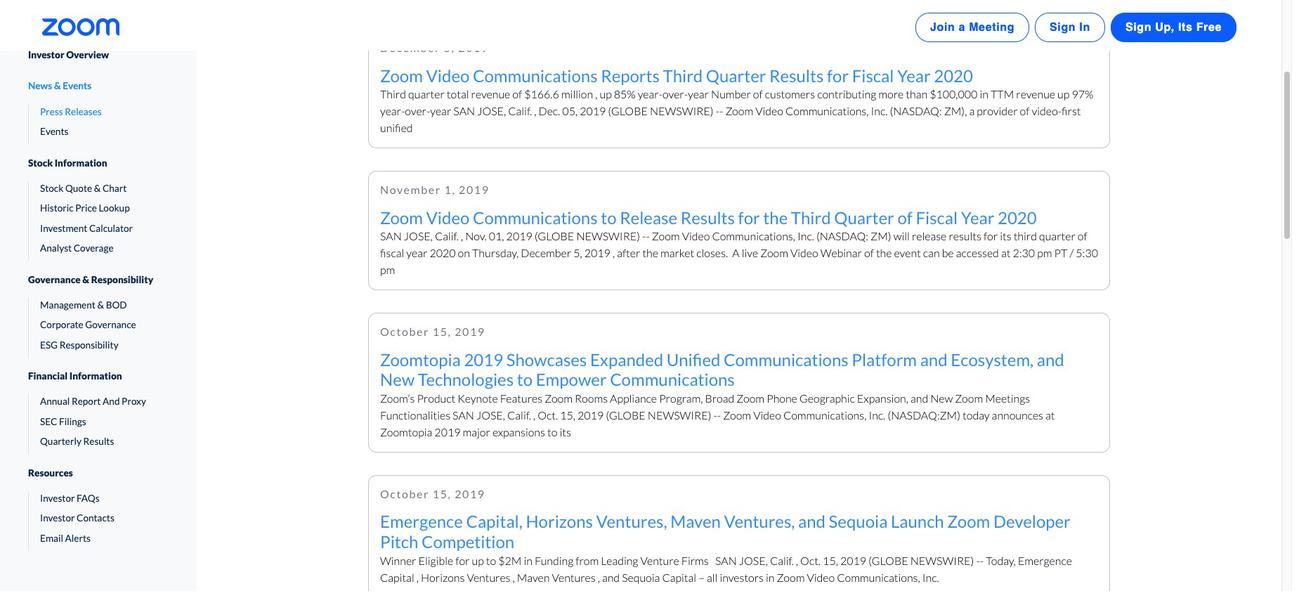 Task type: vqa. For each thing, say whether or not it's contained in the screenshot.
'GOVERNANCE' within the the Governance & Responsibility "link"
no



Task type: locate. For each thing, give the bounding box(es) containing it.
san up all at the right bottom of the page
[[716, 554, 737, 567]]

0 horizontal spatial (nasdaq:
[[817, 229, 869, 243]]

investor inside "link"
[[40, 513, 75, 524]]

communications, down geographic at right
[[784, 409, 867, 422]]

5, up total
[[444, 41, 455, 54]]

at inside zoom video communications to release results for the third quarter of fiscal year 2020 san jose, calif. , nov. 01, 2019 (globe newswire) -- zoom video communications, inc. (nasdaq: zm) will release results for its third quarter of fiscal year 2020 on thursday, december 5, 2019 , after the market closes.  a live zoom video webinar of the event can be accessed at 2:30 pm pt / 5:30 pm
[[1002, 246, 1011, 260]]

newswire) inside zoom video communications reports third quarter results for fiscal year 2020 third quarter total revenue of $166.6 million , up 85% year-over-year number of customers contributing more than $100,000 in ttm revenue up 97% year-over-year san jose, calif. , dec. 05, 2019 (globe newswire) -- zoom video communications, inc. (nasdaq: zm), a provider of video-first unified
[[650, 104, 714, 118]]

san inside zoom video communications reports third quarter results for fiscal year 2020 third quarter total revenue of $166.6 million , up 85% year-over-year number of customers contributing more than $100,000 in ttm revenue up 97% year-over-year san jose, calif. , dec. 05, 2019 (globe newswire) -- zoom video communications, inc. (nasdaq: zm), a provider of video-first unified
[[454, 104, 475, 118]]

communications up 01, on the top left of page
[[473, 207, 598, 227]]

december 5, 2019
[[380, 41, 489, 54]]

sequoia left launch
[[829, 511, 888, 532]]

zoomtopia 2019 showcases expanded unified communications platform and ecosystem, and new technologies to empower communications link
[[380, 349, 1065, 390]]

san down total
[[454, 104, 475, 118]]

0 vertical spatial maven
[[671, 511, 721, 532]]

1 horizontal spatial maven
[[671, 511, 721, 532]]

,
[[596, 87, 598, 101], [534, 104, 537, 118], [461, 229, 463, 243], [613, 246, 615, 260], [534, 409, 536, 422], [796, 554, 799, 567], [417, 571, 419, 584], [513, 571, 515, 584], [598, 571, 600, 584]]

1 vertical spatial at
[[1046, 409, 1056, 422]]

1 october from the top
[[380, 325, 430, 338]]

in left ttm
[[980, 87, 989, 101]]

up up "first"
[[1058, 87, 1070, 101]]

to left $2m
[[486, 554, 496, 567]]

ttm
[[991, 87, 1015, 101]]

1 vertical spatial in
[[524, 554, 533, 567]]

& inside news & events link
[[54, 80, 61, 92]]

year up than
[[898, 65, 931, 85]]

investor up email
[[40, 513, 75, 524]]

oct. inside the emergence capital, horizons ventures, maven ventures, and sequoia launch zoom developer pitch competition winner eligible for up to $2m in funding from leading venture firms   san jose, calif. , oct. 15, 2019 (globe newswire) -- today, emergence capital , horizons ventures , maven ventures , and sequoia capital – all investors in zoom video communications, inc.
[[801, 554, 821, 567]]

october for zoomtopia 2019 showcases expanded unified communications platform and ecosystem, and new technologies to empower communications
[[380, 325, 430, 338]]

sign left in
[[1050, 21, 1077, 34]]

up,
[[1156, 21, 1175, 34]]

faqs
[[77, 493, 100, 504]]

(globe inside zoom video communications to release results for the third quarter of fiscal year 2020 san jose, calif. , nov. 01, 2019 (globe newswire) -- zoom video communications, inc. (nasdaq: zm) will release results for its third quarter of fiscal year 2020 on thursday, december 5, 2019 , after the market closes.  a live zoom video webinar of the event can be accessed at 2:30 pm pt / 5:30 pm
[[535, 229, 575, 243]]

&
[[54, 80, 61, 92], [94, 183, 101, 194], [82, 274, 89, 285], [97, 299, 104, 311]]

1 horizontal spatial year
[[962, 207, 995, 227]]

stock information
[[28, 157, 107, 168]]

1 zoomtopia from the top
[[380, 349, 461, 369]]

2020 inside zoom video communications reports third quarter results for fiscal year 2020 third quarter total revenue of $166.6 million , up 85% year-over-year number of customers contributing more than $100,000 in ttm revenue up 97% year-over-year san jose, calif. , dec. 05, 2019 (globe newswire) -- zoom video communications, inc. (nasdaq: zm), a provider of video-first unified
[[934, 65, 974, 85]]

at right announces
[[1046, 409, 1056, 422]]

1 horizontal spatial sign
[[1126, 21, 1152, 34]]

0 vertical spatial year
[[688, 87, 709, 101]]

annual
[[40, 396, 70, 407]]

1 sign from the left
[[1050, 21, 1077, 34]]

for inside zoom video communications reports third quarter results for fiscal year 2020 third quarter total revenue of $166.6 million , up 85% year-over-year number of customers contributing more than $100,000 in ttm revenue up 97% year-over-year san jose, calif. , dec. 05, 2019 (globe newswire) -- zoom video communications, inc. (nasdaq: zm), a provider of video-first unified
[[827, 65, 849, 85]]

quarter up number at the top right of page
[[706, 65, 767, 85]]

quarter inside zoom video communications reports third quarter results for fiscal year 2020 third quarter total revenue of $166.6 million , up 85% year-over-year number of customers contributing more than $100,000 in ttm revenue up 97% year-over-year san jose, calif. , dec. 05, 2019 (globe newswire) -- zoom video communications, inc. (nasdaq: zm), a provider of video-first unified
[[408, 87, 445, 101]]

1 revenue from the left
[[471, 87, 511, 101]]

1 vertical spatial october 15, 2019
[[380, 487, 486, 501]]

year inside zoom video communications to release results for the third quarter of fiscal year 2020 san jose, calif. , nov. 01, 2019 (globe newswire) -- zoom video communications, inc. (nasdaq: zm) will release results for its third quarter of fiscal year 2020 on thursday, december 5, 2019 , after the market closes.  a live zoom video webinar of the event can be accessed at 2:30 pm pt / 5:30 pm
[[962, 207, 995, 227]]

0 horizontal spatial quarter
[[408, 87, 445, 101]]

0 vertical spatial fiscal
[[853, 65, 895, 85]]

0 horizontal spatial governance
[[28, 274, 81, 285]]

year
[[898, 65, 931, 85], [962, 207, 995, 227]]

to inside zoom video communications to release results for the third quarter of fiscal year 2020 san jose, calif. , nov. 01, 2019 (globe newswire) -- zoom video communications, inc. (nasdaq: zm) will release results for its third quarter of fiscal year 2020 on thursday, december 5, 2019 , after the market closes.  a live zoom video webinar of the event can be accessed at 2:30 pm pt / 5:30 pm
[[601, 207, 617, 227]]

for inside the emergence capital, horizons ventures, maven ventures, and sequoia launch zoom developer pitch competition winner eligible for up to $2m in funding from leading venture firms   san jose, calif. , oct. 15, 2019 (globe newswire) -- today, emergence capital , horizons ventures , maven ventures , and sequoia capital – all investors in zoom video communications, inc.
[[456, 554, 470, 567]]

(globe inside the emergence capital, horizons ventures, maven ventures, and sequoia launch zoom developer pitch competition winner eligible for up to $2m in funding from leading venture firms   san jose, calif. , oct. 15, 2019 (globe newswire) -- today, emergence capital , horizons ventures , maven ventures , and sequoia capital – all investors in zoom video communications, inc.
[[869, 554, 909, 567]]

revenue up video-
[[1017, 87, 1056, 101]]

2:30
[[1013, 246, 1036, 260]]

2 vertical spatial year
[[407, 246, 428, 260]]

platform
[[852, 349, 917, 369]]

1 vertical spatial its
[[560, 425, 571, 439]]

1 horizontal spatial 2020
[[934, 65, 974, 85]]

year down total
[[430, 104, 452, 118]]

jose, inside the emergence capital, horizons ventures, maven ventures, and sequoia launch zoom developer pitch competition winner eligible for up to $2m in funding from leading venture firms   san jose, calif. , oct. 15, 2019 (globe newswire) -- today, emergence capital , horizons ventures , maven ventures , and sequoia capital – all investors in zoom video communications, inc.
[[739, 554, 768, 567]]

0 vertical spatial (nasdaq:
[[890, 104, 942, 118]]

emergence down developer
[[1019, 554, 1073, 567]]

up inside the emergence capital, horizons ventures, maven ventures, and sequoia launch zoom developer pitch competition winner eligible for up to $2m in funding from leading venture firms   san jose, calif. , oct. 15, 2019 (globe newswire) -- today, emergence capital , horizons ventures , maven ventures , and sequoia capital – all investors in zoom video communications, inc.
[[472, 554, 484, 567]]

1 vertical spatial sequoia
[[622, 571, 660, 584]]

webinar
[[821, 246, 863, 260]]

0 horizontal spatial 2020
[[430, 246, 456, 260]]

& inside management & bod link
[[97, 299, 104, 311]]

capital left –
[[663, 571, 697, 584]]

quarter inside zoom video communications to release results for the third quarter of fiscal year 2020 san jose, calif. , nov. 01, 2019 (globe newswire) -- zoom video communications, inc. (nasdaq: zm) will release results for its third quarter of fiscal year 2020 on thursday, december 5, 2019 , after the market closes.  a live zoom video webinar of the event can be accessed at 2:30 pm pt / 5:30 pm
[[835, 207, 895, 227]]

investor down resources
[[40, 493, 75, 504]]

1 vertical spatial investor
[[40, 493, 75, 504]]

1 vertical spatial oct.
[[801, 554, 821, 567]]

emergence capital, horizons ventures, maven ventures, and sequoia launch zoom developer pitch competition link
[[380, 511, 1071, 552]]

pm down "fiscal"
[[380, 263, 395, 277]]

revenue right total
[[471, 87, 511, 101]]

1 vertical spatial information
[[70, 371, 122, 382]]

0 horizontal spatial the
[[643, 246, 659, 260]]

october 15, 2019 up pitch at the left of the page
[[380, 487, 486, 501]]

(globe right 01, on the top left of page
[[535, 229, 575, 243]]

zoomtopia down functionalities
[[380, 425, 433, 439]]

jose, inside zoom video communications to release results for the third quarter of fiscal year 2020 san jose, calif. , nov. 01, 2019 (globe newswire) -- zoom video communications, inc. (nasdaq: zm) will release results for its third quarter of fiscal year 2020 on thursday, december 5, 2019 , after the market closes.  a live zoom video webinar of the event can be accessed at 2:30 pm pt / 5:30 pm
[[404, 229, 433, 243]]

quote
[[65, 183, 92, 194]]

total
[[447, 87, 469, 101]]

2020 left on
[[430, 246, 456, 260]]

(nasdaq: inside zoom video communications reports third quarter results for fiscal year 2020 third quarter total revenue of $166.6 million , up 85% year-over-year number of customers contributing more than $100,000 in ttm revenue up 97% year-over-year san jose, calif. , dec. 05, 2019 (globe newswire) -- zoom video communications, inc. (nasdaq: zm), a provider of video-first unified
[[890, 104, 942, 118]]

1 horizontal spatial new
[[931, 392, 954, 405]]

a right join
[[959, 21, 966, 34]]

quarterly results link
[[29, 435, 169, 449]]

calif. inside zoom video communications to release results for the third quarter of fiscal year 2020 san jose, calif. , nov. 01, 2019 (globe newswire) -- zoom video communications, inc. (nasdaq: zm) will release results for its third quarter of fiscal year 2020 on thursday, december 5, 2019 , after the market closes.  a live zoom video webinar of the event can be accessed at 2:30 pm pt / 5:30 pm
[[435, 229, 459, 243]]

2 capital from the left
[[663, 571, 697, 584]]

quarter
[[706, 65, 767, 85], [835, 207, 895, 227]]

video
[[426, 65, 470, 85], [756, 104, 784, 118], [426, 207, 470, 227], [682, 229, 710, 243], [791, 246, 819, 260], [754, 409, 782, 422], [807, 571, 835, 584]]

1 horizontal spatial over-
[[663, 87, 688, 101]]

0 horizontal spatial up
[[472, 554, 484, 567]]

san up "fiscal"
[[380, 229, 402, 243]]

1 horizontal spatial capital
[[663, 571, 697, 584]]

horizons up funding
[[526, 511, 593, 532]]

emergence up eligible
[[380, 511, 463, 532]]

0 horizontal spatial ventures,
[[597, 511, 668, 532]]

(globe down appliance
[[606, 409, 646, 422]]

2 horizontal spatial year
[[688, 87, 709, 101]]

zoomtopia up product
[[380, 349, 461, 369]]

calif. inside zoom video communications reports third quarter results for fiscal year 2020 third quarter total revenue of $166.6 million , up 85% year-over-year number of customers contributing more than $100,000 in ttm revenue up 97% year-over-year san jose, calif. , dec. 05, 2019 (globe newswire) -- zoom video communications, inc. (nasdaq: zm), a provider of video-first unified
[[508, 104, 532, 118]]

0 vertical spatial over-
[[663, 87, 688, 101]]

announces
[[992, 409, 1044, 422]]

for up contributing
[[827, 65, 849, 85]]

developer
[[994, 511, 1071, 532]]

investment calculator link
[[29, 221, 169, 236]]

0 vertical spatial its
[[1001, 229, 1012, 243]]

sign up, its free link
[[1111, 13, 1237, 42]]

venture
[[641, 554, 680, 567]]

third up the unified
[[380, 87, 406, 101]]

2020 up $100,000
[[934, 65, 974, 85]]

than
[[906, 87, 928, 101]]

maven up venture
[[671, 511, 721, 532]]

ventures, up leading
[[597, 511, 668, 532]]

2 ventures from the left
[[552, 571, 596, 584]]

san
[[454, 104, 475, 118], [380, 229, 402, 243], [453, 409, 474, 422], [716, 554, 737, 567]]

san up major on the left bottom of the page
[[453, 409, 474, 422]]

in inside zoom video communications reports third quarter results for fiscal year 2020 third quarter total revenue of $166.6 million , up 85% year-over-year number of customers contributing more than $100,000 in ttm revenue up 97% year-over-year san jose, calif. , dec. 05, 2019 (globe newswire) -- zoom video communications, inc. (nasdaq: zm), a provider of video-first unified
[[980, 87, 989, 101]]

program,
[[660, 392, 703, 405]]

email alerts
[[40, 533, 91, 544]]

video inside zoomtopia 2019 showcases expanded unified communications platform and ecosystem, and new technologies to empower communications zoom's product keynote features zoom rooms appliance program, broad zoom phone geographic expansion, and new zoom meetings functionalities san jose, calif. , oct. 15, 2019 (globe newswire) -- zoom video communications, inc. (nasdaq:zm) today announces at zoomtopia 2019 major expansions to its
[[754, 409, 782, 422]]

1 horizontal spatial fiscal
[[916, 207, 958, 227]]

today
[[963, 409, 990, 422]]

1 vertical spatial december
[[521, 246, 572, 260]]

expansions
[[493, 425, 545, 439]]

1 horizontal spatial year-
[[638, 87, 663, 101]]

for up live
[[739, 207, 760, 227]]

2 vertical spatial third
[[792, 207, 831, 227]]

0 vertical spatial a
[[959, 21, 966, 34]]

jose, left dec.
[[477, 104, 506, 118]]

information up annual report and proxy
[[70, 371, 122, 382]]

0 vertical spatial year
[[898, 65, 931, 85]]

1 horizontal spatial 5,
[[574, 246, 583, 260]]

& inside stock quote & chart link
[[94, 183, 101, 194]]

zoom up market
[[652, 229, 680, 243]]

third inside zoom video communications to release results for the third quarter of fiscal year 2020 san jose, calif. , nov. 01, 2019 (globe newswire) -- zoom video communications, inc. (nasdaq: zm) will release results for its third quarter of fiscal year 2020 on thursday, december 5, 2019 , after the market closes.  a live zoom video webinar of the event can be accessed at 2:30 pm pt / 5:30 pm
[[792, 207, 831, 227]]

quarter up pt
[[1040, 229, 1076, 243]]

0 vertical spatial horizons
[[526, 511, 593, 532]]

1 ventures from the left
[[467, 571, 511, 584]]

1 vertical spatial (nasdaq:
[[817, 229, 869, 243]]

0 vertical spatial zoomtopia
[[380, 349, 461, 369]]

0 horizontal spatial its
[[560, 425, 571, 439]]

investor faqs link
[[29, 491, 169, 506]]

fiscal up release
[[916, 207, 958, 227]]

0 horizontal spatial revenue
[[471, 87, 511, 101]]

ventures down from
[[552, 571, 596, 584]]

1 horizontal spatial at
[[1046, 409, 1056, 422]]

more
[[879, 87, 904, 101]]

results inside zoom video communications reports third quarter results for fiscal year 2020 third quarter total revenue of $166.6 million , up 85% year-over-year number of customers contributing more than $100,000 in ttm revenue up 97% year-over-year san jose, calif. , dec. 05, 2019 (globe newswire) -- zoom video communications, inc. (nasdaq: zm), a provider of video-first unified
[[770, 65, 824, 85]]

1 horizontal spatial ventures,
[[724, 511, 795, 532]]

emergence
[[380, 511, 463, 532], [1019, 554, 1073, 567]]

0 vertical spatial oct.
[[538, 409, 558, 422]]

0 horizontal spatial year-
[[380, 104, 405, 118]]

newswire) down "zoom video communications reports third quarter results for fiscal year 2020" link
[[650, 104, 714, 118]]

quarterly results
[[40, 436, 114, 447]]

its inside zoomtopia 2019 showcases expanded unified communications platform and ecosystem, and new technologies to empower communications zoom's product keynote features zoom rooms appliance program, broad zoom phone geographic expansion, and new zoom meetings functionalities san jose, calif. , oct. 15, 2019 (globe newswire) -- zoom video communications, inc. (nasdaq:zm) today announces at zoomtopia 2019 major expansions to its
[[560, 425, 571, 439]]

communications
[[473, 65, 598, 85], [473, 207, 598, 227], [724, 349, 849, 369], [610, 369, 735, 390]]

(nasdaq:zm)
[[888, 409, 961, 422]]

october up pitch at the left of the page
[[380, 487, 430, 501]]

1 horizontal spatial third
[[663, 65, 703, 85]]

third right reports
[[663, 65, 703, 85]]

ventures, up investors
[[724, 511, 795, 532]]

analyst coverage
[[40, 243, 114, 254]]

inc. inside zoomtopia 2019 showcases expanded unified communications platform and ecosystem, and new technologies to empower communications zoom's product keynote features zoom rooms appliance program, broad zoom phone geographic expansion, and new zoom meetings functionalities san jose, calif. , oct. 15, 2019 (globe newswire) -- zoom video communications, inc. (nasdaq:zm) today announces at zoomtopia 2019 major expansions to its
[[869, 409, 886, 422]]

stock inside 'link'
[[28, 157, 53, 168]]

communications, down launch
[[837, 571, 921, 584]]

third up webinar
[[792, 207, 831, 227]]

0 vertical spatial year-
[[638, 87, 663, 101]]

of up 5:30
[[1078, 229, 1088, 243]]

responsibility up "bod"
[[91, 274, 153, 285]]

2020 up third
[[998, 207, 1037, 227]]

1 horizontal spatial december
[[521, 246, 572, 260]]

communications inside zoom video communications to release results for the third quarter of fiscal year 2020 san jose, calif. , nov. 01, 2019 (globe newswire) -- zoom video communications, inc. (nasdaq: zm) will release results for its third quarter of fiscal year 2020 on thursday, december 5, 2019 , after the market closes.  a live zoom video webinar of the event can be accessed at 2:30 pm pt / 5:30 pm
[[473, 207, 598, 227]]

2 horizontal spatial in
[[980, 87, 989, 101]]

5, left after
[[574, 246, 583, 260]]

year
[[688, 87, 709, 101], [430, 104, 452, 118], [407, 246, 428, 260]]

press releases
[[40, 106, 102, 117]]

up left 85%
[[600, 87, 612, 101]]

oct. inside zoomtopia 2019 showcases expanded unified communications platform and ecosystem, and new technologies to empower communications zoom's product keynote features zoom rooms appliance program, broad zoom phone geographic expansion, and new zoom meetings functionalities san jose, calif. , oct. 15, 2019 (globe newswire) -- zoom video communications, inc. (nasdaq:zm) today announces at zoomtopia 2019 major expansions to its
[[538, 409, 558, 422]]

zoom down number at the top right of page
[[726, 104, 754, 118]]

ventures,
[[597, 511, 668, 532], [724, 511, 795, 532]]

communications, up live
[[712, 229, 796, 243]]

0 horizontal spatial emergence
[[380, 511, 463, 532]]

1 vertical spatial over-
[[405, 104, 430, 118]]

of right number at the top right of page
[[754, 87, 763, 101]]

new up zoom's
[[380, 369, 415, 390]]

1 vertical spatial pm
[[380, 263, 395, 277]]

fiscal
[[380, 246, 404, 260]]

november
[[380, 183, 441, 196]]

zoom up today
[[956, 392, 984, 405]]

third
[[663, 65, 703, 85], [380, 87, 406, 101], [792, 207, 831, 227]]

1 vertical spatial emergence
[[1019, 554, 1073, 567]]

$166.6
[[525, 87, 559, 101]]

information inside "stock information" 'link'
[[55, 157, 107, 168]]

governance down "bod"
[[85, 319, 136, 331]]

0 vertical spatial sequoia
[[829, 511, 888, 532]]

of up 'will'
[[898, 207, 913, 227]]

& right the "news"
[[54, 80, 61, 92]]

product
[[417, 392, 456, 405]]

& inside governance & responsibility link
[[82, 274, 89, 285]]

results up customers
[[770, 65, 824, 85]]

expanded
[[590, 349, 664, 369]]

zoom down december 5, 2019
[[380, 65, 423, 85]]

will
[[894, 229, 910, 243]]

in right investors
[[766, 571, 775, 584]]

0 vertical spatial pm
[[1038, 246, 1053, 260]]

calculator
[[89, 223, 133, 234]]

sequoia down venture
[[622, 571, 660, 584]]

investor overview link
[[28, 42, 169, 68]]

ventures
[[467, 571, 511, 584], [552, 571, 596, 584]]

october up zoom's
[[380, 325, 430, 338]]

for down competition
[[456, 554, 470, 567]]

horizons down eligible
[[421, 571, 465, 584]]

event
[[895, 246, 922, 260]]

5, inside zoom video communications to release results for the third quarter of fiscal year 2020 san jose, calif. , nov. 01, 2019 (globe newswire) -- zoom video communications, inc. (nasdaq: zm) will release results for its third quarter of fiscal year 2020 on thursday, december 5, 2019 , after the market closes.  a live zoom video webinar of the event can be accessed at 2:30 pm pt / 5:30 pm
[[574, 246, 583, 260]]

0 vertical spatial emergence
[[380, 511, 463, 532]]

0 horizontal spatial results
[[83, 436, 114, 447]]

0 vertical spatial 2020
[[934, 65, 974, 85]]

video inside the emergence capital, horizons ventures, maven ventures, and sequoia launch zoom developer pitch competition winner eligible for up to $2m in funding from leading venture firms   san jose, calif. , oct. 15, 2019 (globe newswire) -- today, emergence capital , horizons ventures , maven ventures , and sequoia capital – all investors in zoom video communications, inc.
[[807, 571, 835, 584]]

the
[[764, 207, 788, 227], [643, 246, 659, 260], [877, 246, 892, 260]]

year up results
[[962, 207, 995, 227]]

2 october 15, 2019 from the top
[[380, 487, 486, 501]]

zoom
[[380, 65, 423, 85], [726, 104, 754, 118], [380, 207, 423, 227], [652, 229, 680, 243], [761, 246, 789, 260], [545, 392, 573, 405], [737, 392, 765, 405], [956, 392, 984, 405], [724, 409, 752, 422], [948, 511, 991, 532], [777, 571, 805, 584]]

sign left up,
[[1126, 21, 1152, 34]]

5,
[[444, 41, 455, 54], [574, 246, 583, 260]]

jose, down keynote
[[477, 409, 505, 422]]

sign in
[[1050, 21, 1091, 34]]

communications, inside zoom video communications reports third quarter results for fiscal year 2020 third quarter total revenue of $166.6 million , up 85% year-over-year number of customers contributing more than $100,000 in ttm revenue up 97% year-over-year san jose, calif. , dec. 05, 2019 (globe newswire) -- zoom video communications, inc. (nasdaq: zm), a provider of video-first unified
[[786, 104, 869, 118]]

1 vertical spatial results
[[681, 207, 735, 227]]

a right zm),
[[970, 104, 975, 118]]

quarter up zm)
[[835, 207, 895, 227]]

1 vertical spatial 5,
[[574, 246, 583, 260]]

join
[[931, 21, 956, 34]]

0 horizontal spatial third
[[380, 87, 406, 101]]

0 vertical spatial information
[[55, 157, 107, 168]]

0 vertical spatial at
[[1002, 246, 1011, 260]]

information for report
[[70, 371, 122, 382]]

1 horizontal spatial quarter
[[1040, 229, 1076, 243]]

investor for investor overview
[[28, 49, 64, 60]]

1 vertical spatial year
[[430, 104, 452, 118]]

0 horizontal spatial oct.
[[538, 409, 558, 422]]

over- up the unified
[[405, 104, 430, 118]]

esg responsibility
[[40, 339, 119, 351]]

2 october from the top
[[380, 487, 430, 501]]

empower
[[536, 369, 607, 390]]

1 vertical spatial horizons
[[421, 571, 465, 584]]

over-
[[663, 87, 688, 101], [405, 104, 430, 118]]

year inside zoom video communications to release results for the third quarter of fiscal year 2020 san jose, calif. , nov. 01, 2019 (globe newswire) -- zoom video communications, inc. (nasdaq: zm) will release results for its third quarter of fiscal year 2020 on thursday, december 5, 2019 , after the market closes.  a live zoom video webinar of the event can be accessed at 2:30 pm pt / 5:30 pm
[[407, 246, 428, 260]]

1 horizontal spatial results
[[681, 207, 735, 227]]

calif. down $166.6
[[508, 104, 532, 118]]

1 vertical spatial year
[[962, 207, 995, 227]]

1 october 15, 2019 from the top
[[380, 325, 486, 338]]

sign for sign up, its free
[[1126, 21, 1152, 34]]

its left third
[[1001, 229, 1012, 243]]

stock for stock quote & chart
[[40, 183, 64, 194]]

1 horizontal spatial up
[[600, 87, 612, 101]]

results up a
[[681, 207, 735, 227]]

(globe inside zoom video communications reports third quarter results for fiscal year 2020 third quarter total revenue of $166.6 million , up 85% year-over-year number of customers contributing more than $100,000 in ttm revenue up 97% year-over-year san jose, calif. , dec. 05, 2019 (globe newswire) -- zoom video communications, inc. (nasdaq: zm), a provider of video-first unified
[[608, 104, 648, 118]]

zoomtopia 2019 showcases expanded unified communications platform and ecosystem, and new technologies to empower communications zoom's product keynote features zoom rooms appliance program, broad zoom phone geographic expansion, and new zoom meetings functionalities san jose, calif. , oct. 15, 2019 (globe newswire) -- zoom video communications, inc. (nasdaq:zm) today announces at zoomtopia 2019 major expansions to its
[[380, 349, 1065, 439]]

events down press
[[40, 126, 68, 137]]

sec filings
[[40, 416, 86, 427]]

all
[[707, 571, 718, 584]]

2 sign from the left
[[1126, 21, 1152, 34]]

to left release
[[601, 207, 617, 227]]

2 vertical spatial in
[[766, 571, 775, 584]]

0 vertical spatial quarter
[[408, 87, 445, 101]]

investment calculator
[[40, 223, 133, 234]]

newswire) up after
[[577, 229, 640, 243]]

october 15, 2019 up technologies
[[380, 325, 486, 338]]

historic
[[40, 203, 74, 214]]

0 vertical spatial third
[[663, 65, 703, 85]]

a inside "link"
[[959, 21, 966, 34]]

of
[[513, 87, 522, 101], [754, 87, 763, 101], [1021, 104, 1030, 118], [898, 207, 913, 227], [1078, 229, 1088, 243], [865, 246, 874, 260]]

pm left pt
[[1038, 246, 1053, 260]]

zoom right live
[[761, 246, 789, 260]]

(globe down 85%
[[608, 104, 648, 118]]

winner
[[380, 554, 417, 567]]

, inside zoomtopia 2019 showcases expanded unified communications platform and ecosystem, and new technologies to empower communications zoom's product keynote features zoom rooms appliance program, broad zoom phone geographic expansion, and new zoom meetings functionalities san jose, calif. , oct. 15, 2019 (globe newswire) -- zoom video communications, inc. (nasdaq:zm) today announces at zoomtopia 2019 major expansions to its
[[534, 409, 536, 422]]

for up accessed in the top of the page
[[984, 229, 998, 243]]

0 horizontal spatial horizons
[[421, 571, 465, 584]]

features
[[500, 392, 543, 405]]

at left 2:30
[[1002, 246, 1011, 260]]

0 horizontal spatial year
[[898, 65, 931, 85]]

0 horizontal spatial ventures
[[467, 571, 511, 584]]

investor
[[28, 49, 64, 60], [40, 493, 75, 504], [40, 513, 75, 524]]

1 horizontal spatial in
[[766, 571, 775, 584]]

capital,
[[466, 511, 523, 532]]

1 vertical spatial fiscal
[[916, 207, 958, 227]]

information up quote on the left
[[55, 157, 107, 168]]

zoom's
[[380, 392, 415, 405]]

97%
[[1072, 87, 1094, 101]]

1 vertical spatial zoomtopia
[[380, 425, 433, 439]]

0 horizontal spatial year
[[407, 246, 428, 260]]

functionalities
[[380, 409, 451, 422]]

historic price lookup
[[40, 203, 130, 214]]

investor faqs
[[40, 493, 100, 504]]

information
[[55, 157, 107, 168], [70, 371, 122, 382]]

inc. inside zoom video communications reports third quarter results for fiscal year 2020 third quarter total revenue of $166.6 million , up 85% year-over-year number of customers contributing more than $100,000 in ttm revenue up 97% year-over-year san jose, calif. , dec. 05, 2019 (globe newswire) -- zoom video communications, inc. (nasdaq: zm), a provider of video-first unified
[[871, 104, 888, 118]]

0 horizontal spatial maven
[[517, 571, 550, 584]]

1 vertical spatial quarter
[[835, 207, 895, 227]]

1 vertical spatial governance
[[85, 319, 136, 331]]

fiscal inside zoom video communications to release results for the third quarter of fiscal year 2020 san jose, calif. , nov. 01, 2019 (globe newswire) -- zoom video communications, inc. (nasdaq: zm) will release results for its third quarter of fiscal year 2020 on thursday, december 5, 2019 , after the market closes.  a live zoom video webinar of the event can be accessed at 2:30 pm pt / 5:30 pm
[[916, 207, 958, 227]]

1 vertical spatial events
[[40, 126, 68, 137]]

& up 'management & bod'
[[82, 274, 89, 285]]

0 horizontal spatial a
[[959, 21, 966, 34]]

2020
[[934, 65, 974, 85], [998, 207, 1037, 227], [430, 246, 456, 260]]

quarterly
[[40, 436, 81, 447]]

meetings
[[986, 392, 1031, 405]]

1 capital from the left
[[380, 571, 415, 584]]

(nasdaq: down than
[[890, 104, 942, 118]]

ventures down $2m
[[467, 571, 511, 584]]

2 revenue from the left
[[1017, 87, 1056, 101]]

quarter
[[408, 87, 445, 101], [1040, 229, 1076, 243]]

calif. up expansions
[[508, 409, 531, 422]]

0 vertical spatial october
[[380, 325, 430, 338]]

unified
[[380, 121, 413, 135]]

information inside financial information link
[[70, 371, 122, 382]]

1 vertical spatial 2020
[[998, 207, 1037, 227]]



Task type: describe. For each thing, give the bounding box(es) containing it.
broad
[[705, 392, 735, 405]]

alerts
[[65, 533, 91, 544]]

of down zm)
[[865, 246, 874, 260]]

analyst coverage link
[[29, 241, 169, 256]]

stock quote & chart
[[40, 183, 127, 194]]

zoom down november
[[380, 207, 423, 227]]

email alerts link
[[29, 531, 169, 546]]

investor contacts
[[40, 513, 114, 524]]

zoom right broad
[[737, 392, 765, 405]]

funding
[[535, 554, 574, 567]]

in
[[1080, 21, 1091, 34]]

quarter inside zoom video communications reports third quarter results for fiscal year 2020 third quarter total revenue of $166.6 million , up 85% year-over-year number of customers contributing more than $100,000 in ttm revenue up 97% year-over-year san jose, calif. , dec. 05, 2019 (globe newswire) -- zoom video communications, inc. (nasdaq: zm), a provider of video-first unified
[[706, 65, 767, 85]]

events link
[[29, 125, 169, 139]]

01,
[[489, 229, 504, 243]]

esg
[[40, 339, 58, 351]]

quarter inside zoom video communications to release results for the third quarter of fiscal year 2020 san jose, calif. , nov. 01, 2019 (globe newswire) -- zoom video communications, inc. (nasdaq: zm) will release results for its third quarter of fiscal year 2020 on thursday, december 5, 2019 , after the market closes.  a live zoom video webinar of the event can be accessed at 2:30 pm pt / 5:30 pm
[[1040, 229, 1076, 243]]

sign for sign in
[[1050, 21, 1077, 34]]

0 vertical spatial new
[[380, 369, 415, 390]]

1 horizontal spatial horizons
[[526, 511, 593, 532]]

third
[[1014, 229, 1038, 243]]

sign in link
[[1036, 13, 1106, 42]]

results inside quarterly results link
[[83, 436, 114, 447]]

& for governance
[[82, 274, 89, 285]]

15, inside zoomtopia 2019 showcases expanded unified communications platform and ecosystem, and new technologies to empower communications zoom's product keynote features zoom rooms appliance program, broad zoom phone geographic expansion, and new zoom meetings functionalities san jose, calif. , oct. 15, 2019 (globe newswire) -- zoom video communications, inc. (nasdaq:zm) today announces at zoomtopia 2019 major expansions to its
[[560, 409, 576, 422]]

zoom up the today,
[[948, 511, 991, 532]]

phone
[[767, 392, 798, 405]]

filings
[[59, 416, 86, 427]]

contributing
[[818, 87, 877, 101]]

investor for investor faqs
[[40, 493, 75, 504]]

october 15, 2019 for emergence
[[380, 487, 486, 501]]

fiscal inside zoom video communications reports third quarter results for fiscal year 2020 third quarter total revenue of $166.6 million , up 85% year-over-year number of customers contributing more than $100,000 in ttm revenue up 97% year-over-year san jose, calif. , dec. 05, 2019 (globe newswire) -- zoom video communications, inc. (nasdaq: zm), a provider of video-first unified
[[853, 65, 895, 85]]

pt
[[1055, 246, 1068, 260]]

first
[[1062, 104, 1082, 118]]

launch
[[891, 511, 945, 532]]

nov.
[[466, 229, 487, 243]]

analyst
[[40, 243, 72, 254]]

corporate
[[40, 319, 83, 331]]

competition
[[422, 532, 515, 552]]

newswire) inside zoomtopia 2019 showcases expanded unified communications platform and ecosystem, and new technologies to empower communications zoom's product keynote features zoom rooms appliance program, broad zoom phone geographic expansion, and new zoom meetings functionalities san jose, calif. , oct. 15, 2019 (globe newswire) -- zoom video communications, inc. (nasdaq:zm) today announces at zoomtopia 2019 major expansions to its
[[648, 409, 712, 422]]

2 horizontal spatial 2020
[[998, 207, 1037, 227]]

contacts
[[77, 513, 114, 524]]

1 vertical spatial responsibility
[[60, 339, 119, 351]]

0 horizontal spatial over-
[[405, 104, 430, 118]]

san inside zoomtopia 2019 showcases expanded unified communications platform and ecosystem, and new technologies to empower communications zoom's product keynote features zoom rooms appliance program, broad zoom phone geographic expansion, and new zoom meetings functionalities san jose, calif. , oct. 15, 2019 (globe newswire) -- zoom video communications, inc. (nasdaq:zm) today announces at zoomtopia 2019 major expansions to its
[[453, 409, 474, 422]]

financial information link
[[28, 358, 169, 395]]

stock for stock information
[[28, 157, 53, 168]]

october 15, 2019 for zoomtopia
[[380, 325, 486, 338]]

press
[[40, 106, 63, 117]]

communications, inside zoom video communications to release results for the third quarter of fiscal year 2020 san jose, calif. , nov. 01, 2019 (globe newswire) -- zoom video communications, inc. (nasdaq: zm) will release results for its third quarter of fiscal year 2020 on thursday, december 5, 2019 , after the market closes.  a live zoom video webinar of the event can be accessed at 2:30 pm pt / 5:30 pm
[[712, 229, 796, 243]]

customers
[[765, 87, 816, 101]]

calif. inside zoomtopia 2019 showcases expanded unified communications platform and ecosystem, and new technologies to empower communications zoom's product keynote features zoom rooms appliance program, broad zoom phone geographic expansion, and new zoom meetings functionalities san jose, calif. , oct. 15, 2019 (globe newswire) -- zoom video communications, inc. (nasdaq:zm) today announces at zoomtopia 2019 major expansions to its
[[508, 409, 531, 422]]

be
[[943, 246, 954, 260]]

2 ventures, from the left
[[724, 511, 795, 532]]

investor overview
[[28, 49, 109, 60]]

annual report and proxy link
[[29, 395, 169, 409]]

calif. inside the emergence capital, horizons ventures, maven ventures, and sequoia launch zoom developer pitch competition winner eligible for up to $2m in funding from leading venture firms   san jose, calif. , oct. 15, 2019 (globe newswire) -- today, emergence capital , horizons ventures , maven ventures , and sequoia capital – all investors in zoom video communications, inc.
[[770, 554, 794, 567]]

leading
[[601, 554, 639, 567]]

zoom down empower
[[545, 392, 573, 405]]

sec
[[40, 416, 57, 427]]

2 horizontal spatial the
[[877, 246, 892, 260]]

of left video-
[[1021, 104, 1030, 118]]

financial information
[[28, 371, 122, 382]]

a inside zoom video communications reports third quarter results for fiscal year 2020 third quarter total revenue of $166.6 million , up 85% year-over-year number of customers contributing more than $100,000 in ttm revenue up 97% year-over-year san jose, calif. , dec. 05, 2019 (globe newswire) -- zoom video communications, inc. (nasdaq: zm), a provider of video-first unified
[[970, 104, 975, 118]]

email
[[40, 533, 63, 544]]

san inside zoom video communications to release results for the third quarter of fiscal year 2020 san jose, calif. , nov. 01, 2019 (globe newswire) -- zoom video communications, inc. (nasdaq: zm) will release results for its third quarter of fiscal year 2020 on thursday, december 5, 2019 , after the market closes.  a live zoom video webinar of the event can be accessed at 2:30 pm pt / 5:30 pm
[[380, 229, 402, 243]]

after
[[617, 246, 641, 260]]

results
[[949, 229, 982, 243]]

2019 inside zoom video communications reports third quarter results for fiscal year 2020 third quarter total revenue of $166.6 million , up 85% year-over-year number of customers contributing more than $100,000 in ttm revenue up 97% year-over-year san jose, calif. , dec. 05, 2019 (globe newswire) -- zoom video communications, inc. (nasdaq: zm), a provider of video-first unified
[[580, 104, 606, 118]]

1 vertical spatial year-
[[380, 104, 405, 118]]

1 horizontal spatial governance
[[85, 319, 136, 331]]

newswire) inside the emergence capital, horizons ventures, maven ventures, and sequoia launch zoom developer pitch competition winner eligible for up to $2m in funding from leading venture firms   san jose, calif. , oct. 15, 2019 (globe newswire) -- today, emergence capital , horizons ventures , maven ventures , and sequoia capital – all investors in zoom video communications, inc.
[[911, 554, 975, 567]]

of left $166.6
[[513, 87, 522, 101]]

0 horizontal spatial pm
[[380, 263, 395, 277]]

year inside zoom video communications reports third quarter results for fiscal year 2020 third quarter total revenue of $166.6 million , up 85% year-over-year number of customers contributing more than $100,000 in ttm revenue up 97% year-over-year san jose, calif. , dec. 05, 2019 (globe newswire) -- zoom video communications, inc. (nasdaq: zm), a provider of video-first unified
[[898, 65, 931, 85]]

can
[[924, 246, 940, 260]]

to inside the emergence capital, horizons ventures, maven ventures, and sequoia launch zoom developer pitch competition winner eligible for up to $2m in funding from leading venture firms   san jose, calif. , oct. 15, 2019 (globe newswire) -- today, emergence capital , horizons ventures , maven ventures , and sequoia capital – all investors in zoom video communications, inc.
[[486, 554, 496, 567]]

0 horizontal spatial in
[[524, 554, 533, 567]]

/
[[1070, 246, 1074, 260]]

2 vertical spatial 2020
[[430, 246, 456, 260]]

to up features
[[517, 369, 533, 390]]

1 horizontal spatial year
[[430, 104, 452, 118]]

zoom video communications, inc. logo image
[[42, 18, 120, 36]]

communications, inside the emergence capital, horizons ventures, maven ventures, and sequoia launch zoom developer pitch competition winner eligible for up to $2m in funding from leading venture firms   san jose, calif. , oct. 15, 2019 (globe newswire) -- today, emergence capital , horizons ventures , maven ventures , and sequoia capital – all investors in zoom video communications, inc.
[[837, 571, 921, 584]]

2 horizontal spatial up
[[1058, 87, 1070, 101]]

stock information link
[[28, 145, 169, 181]]

at inside zoomtopia 2019 showcases expanded unified communications platform and ecosystem, and new technologies to empower communications zoom's product keynote features zoom rooms appliance program, broad zoom phone geographic expansion, and new zoom meetings functionalities san jose, calif. , oct. 15, 2019 (globe newswire) -- zoom video communications, inc. (nasdaq:zm) today announces at zoomtopia 2019 major expansions to its
[[1046, 409, 1056, 422]]

governance & responsibility
[[28, 274, 153, 285]]

a
[[733, 246, 740, 260]]

communications up program,
[[610, 369, 735, 390]]

2 zoomtopia from the top
[[380, 425, 433, 439]]

(nasdaq: inside zoom video communications to release results for the third quarter of fiscal year 2020 san jose, calif. , nov. 01, 2019 (globe newswire) -- zoom video communications, inc. (nasdaq: zm) will release results for its third quarter of fiscal year 2020 on thursday, december 5, 2019 , after the market closes.  a live zoom video webinar of the event can be accessed at 2:30 pm pt / 5:30 pm
[[817, 229, 869, 243]]

inc. inside zoom video communications to release results for the third quarter of fiscal year 2020 san jose, calif. , nov. 01, 2019 (globe newswire) -- zoom video communications, inc. (nasdaq: zm) will release results for its third quarter of fiscal year 2020 on thursday, december 5, 2019 , after the market closes.  a live zoom video webinar of the event can be accessed at 2:30 pm pt / 5:30 pm
[[798, 229, 815, 243]]

reports
[[601, 65, 660, 85]]

december inside zoom video communications to release results for the third quarter of fiscal year 2020 san jose, calif. , nov. 01, 2019 (globe newswire) -- zoom video communications, inc. (nasdaq: zm) will release results for its third quarter of fiscal year 2020 on thursday, december 5, 2019 , after the market closes.  a live zoom video webinar of the event can be accessed at 2:30 pm pt / 5:30 pm
[[521, 246, 572, 260]]

its
[[1179, 21, 1193, 34]]

2019 inside the emergence capital, horizons ventures, maven ventures, and sequoia launch zoom developer pitch competition winner eligible for up to $2m in funding from leading venture firms   san jose, calif. , oct. 15, 2019 (globe newswire) -- today, emergence capital , horizons ventures , maven ventures , and sequoia capital – all investors in zoom video communications, inc.
[[841, 554, 867, 567]]

zm)
[[871, 229, 892, 243]]

investment
[[40, 223, 87, 234]]

geographic
[[800, 392, 855, 405]]

newswire) inside zoom video communications to release results for the third quarter of fiscal year 2020 san jose, calif. , nov. 01, 2019 (globe newswire) -- zoom video communications, inc. (nasdaq: zm) will release results for its third quarter of fiscal year 2020 on thursday, december 5, 2019 , after the market closes.  a live zoom video webinar of the event can be accessed at 2:30 pm pt / 5:30 pm
[[577, 229, 640, 243]]

join a meeting
[[931, 21, 1015, 34]]

information for quote
[[55, 157, 107, 168]]

1 horizontal spatial the
[[764, 207, 788, 227]]

85%
[[614, 87, 636, 101]]

appliance
[[610, 392, 657, 405]]

news
[[28, 80, 52, 92]]

communications, inside zoomtopia 2019 showcases expanded unified communications platform and ecosystem, and new technologies to empower communications zoom's product keynote features zoom rooms appliance program, broad zoom phone geographic expansion, and new zoom meetings functionalities san jose, calif. , oct. 15, 2019 (globe newswire) -- zoom video communications, inc. (nasdaq:zm) today announces at zoomtopia 2019 major expansions to its
[[784, 409, 867, 422]]

accessed
[[957, 246, 1000, 260]]

inc. inside the emergence capital, horizons ventures, maven ventures, and sequoia launch zoom developer pitch competition winner eligible for up to $2m in funding from leading venture firms   san jose, calif. , oct. 15, 2019 (globe newswire) -- today, emergence capital , horizons ventures , maven ventures , and sequoia capital – all investors in zoom video communications, inc.
[[923, 571, 940, 584]]

15, inside the emergence capital, horizons ventures, maven ventures, and sequoia launch zoom developer pitch competition winner eligible for up to $2m in funding from leading venture firms   san jose, calif. , oct. 15, 2019 (globe newswire) -- today, emergence capital , horizons ventures , maven ventures , and sequoia capital – all investors in zoom video communications, inc.
[[823, 554, 839, 567]]

$100,000
[[930, 87, 978, 101]]

provider
[[977, 104, 1018, 118]]

zoom down broad
[[724, 409, 752, 422]]

0 horizontal spatial december
[[380, 41, 441, 54]]

rooms
[[575, 392, 608, 405]]

5:30
[[1077, 246, 1099, 260]]

communications up the phone
[[724, 349, 849, 369]]

corporate governance
[[40, 319, 136, 331]]

0 vertical spatial 5,
[[444, 41, 455, 54]]

0 vertical spatial responsibility
[[91, 274, 153, 285]]

november 1, 2019
[[380, 183, 490, 196]]

news & events link
[[28, 68, 169, 105]]

to right expansions
[[548, 425, 558, 439]]

1 horizontal spatial sequoia
[[829, 511, 888, 532]]

san inside the emergence capital, horizons ventures, maven ventures, and sequoia launch zoom developer pitch competition winner eligible for up to $2m in funding from leading venture firms   san jose, calif. , oct. 15, 2019 (globe newswire) -- today, emergence capital , horizons ventures , maven ventures , and sequoia capital – all investors in zoom video communications, inc.
[[716, 554, 737, 567]]

results inside zoom video communications to release results for the third quarter of fiscal year 2020 san jose, calif. , nov. 01, 2019 (globe newswire) -- zoom video communications, inc. (nasdaq: zm) will release results for its third quarter of fiscal year 2020 on thursday, december 5, 2019 , after the market closes.  a live zoom video webinar of the event can be accessed at 2:30 pm pt / 5:30 pm
[[681, 207, 735, 227]]

million
[[562, 87, 593, 101]]

its inside zoom video communications to release results for the third quarter of fiscal year 2020 san jose, calif. , nov. 01, 2019 (globe newswire) -- zoom video communications, inc. (nasdaq: zm) will release results for its third quarter of fiscal year 2020 on thursday, december 5, 2019 , after the market closes.  a live zoom video webinar of the event can be accessed at 2:30 pm pt / 5:30 pm
[[1001, 229, 1012, 243]]

october for emergence capital, horizons ventures, maven ventures, and sequoia launch zoom developer pitch competition
[[380, 487, 430, 501]]

communications inside zoom video communications reports third quarter results for fiscal year 2020 third quarter total revenue of $166.6 million , up 85% year-over-year number of customers contributing more than $100,000 in ttm revenue up 97% year-over-year san jose, calif. , dec. 05, 2019 (globe newswire) -- zoom video communications, inc. (nasdaq: zm), a provider of video-first unified
[[473, 65, 598, 85]]

zoom video communications reports third quarter results for fiscal year 2020 third quarter total revenue of $166.6 million , up 85% year-over-year number of customers contributing more than $100,000 in ttm revenue up 97% year-over-year san jose, calif. , dec. 05, 2019 (globe newswire) -- zoom video communications, inc. (nasdaq: zm), a provider of video-first unified
[[380, 65, 1094, 135]]

(globe inside zoomtopia 2019 showcases expanded unified communications platform and ecosystem, and new technologies to empower communications zoom's product keynote features zoom rooms appliance program, broad zoom phone geographic expansion, and new zoom meetings functionalities san jose, calif. , oct. 15, 2019 (globe newswire) -- zoom video communications, inc. (nasdaq:zm) today announces at zoomtopia 2019 major expansions to its
[[606, 409, 646, 422]]

free
[[1197, 21, 1223, 34]]

1 ventures, from the left
[[597, 511, 668, 532]]

& for news
[[54, 80, 61, 92]]

jose, inside zoomtopia 2019 showcases expanded unified communications platform and ecosystem, and new technologies to empower communications zoom's product keynote features zoom rooms appliance program, broad zoom phone geographic expansion, and new zoom meetings functionalities san jose, calif. , oct. 15, 2019 (globe newswire) -- zoom video communications, inc. (nasdaq:zm) today announces at zoomtopia 2019 major expansions to its
[[477, 409, 505, 422]]

chart
[[103, 183, 127, 194]]

investor for investor contacts
[[40, 513, 75, 524]]

zm),
[[945, 104, 968, 118]]

& for management
[[97, 299, 104, 311]]

jose, inside zoom video communications reports third quarter results for fiscal year 2020 third quarter total revenue of $166.6 million , up 85% year-over-year number of customers contributing more than $100,000 in ttm revenue up 97% year-over-year san jose, calif. , dec. 05, 2019 (globe newswire) -- zoom video communications, inc. (nasdaq: zm), a provider of video-first unified
[[477, 104, 506, 118]]

1 vertical spatial third
[[380, 87, 406, 101]]

zoom video communications to release results for the third quarter of fiscal year 2020 link
[[380, 207, 1037, 227]]

1,
[[445, 183, 456, 196]]

zoom right investors
[[777, 571, 805, 584]]

1 vertical spatial maven
[[517, 571, 550, 584]]

0 horizontal spatial sequoia
[[622, 571, 660, 584]]

ecosystem,
[[951, 349, 1034, 369]]

from
[[576, 554, 599, 567]]

bod
[[106, 299, 127, 311]]

lookup
[[99, 203, 130, 214]]

emergence capital, horizons ventures, maven ventures, and sequoia launch zoom developer pitch competition winner eligible for up to $2m in funding from leading venture firms   san jose, calif. , oct. 15, 2019 (globe newswire) -- today, emergence capital , horizons ventures , maven ventures , and sequoia capital – all investors in zoom video communications, inc.
[[380, 511, 1073, 584]]

major
[[463, 425, 491, 439]]

coverage
[[74, 243, 114, 254]]

0 vertical spatial events
[[63, 80, 92, 92]]

05,
[[563, 104, 578, 118]]



